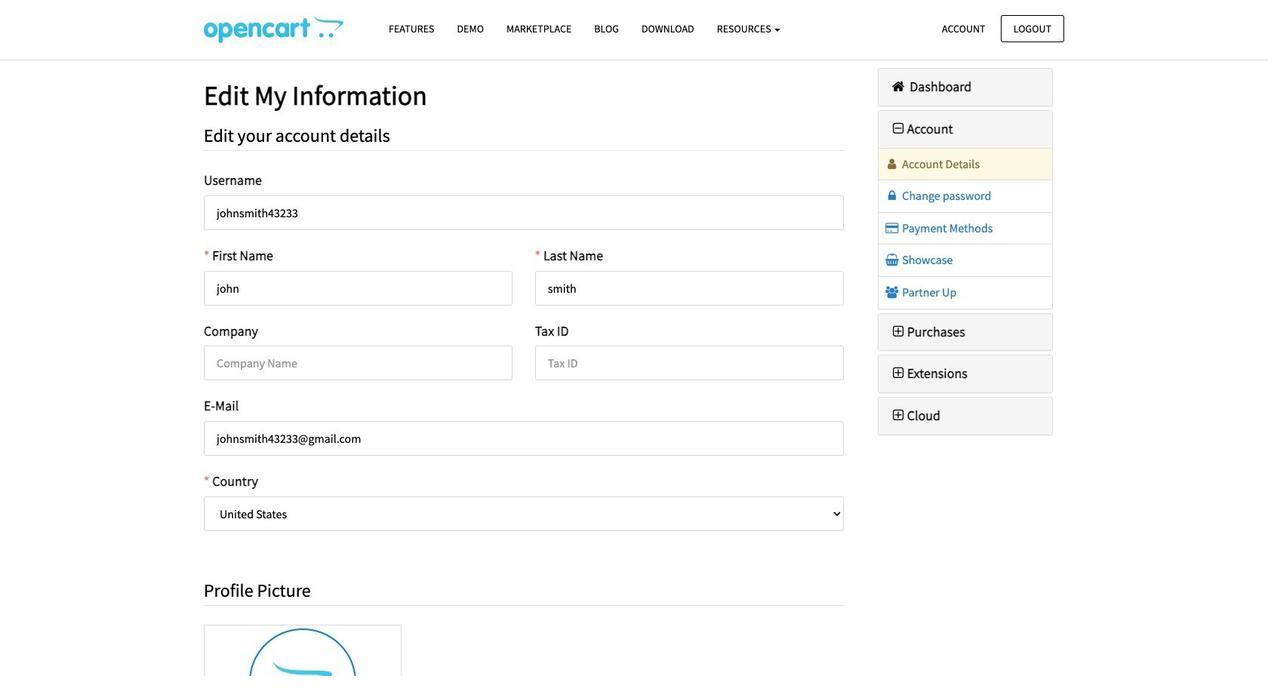 Task type: vqa. For each thing, say whether or not it's contained in the screenshot.
Company Name text box
yes



Task type: locate. For each thing, give the bounding box(es) containing it.
plus square o image up plus square o image
[[890, 367, 907, 381]]

plus square o image down users image
[[890, 325, 907, 339]]

Last Name text field
[[535, 271, 844, 306]]

0 vertical spatial plus square o image
[[890, 325, 907, 339]]

plus square o image
[[890, 325, 907, 339], [890, 367, 907, 381]]

user image
[[885, 158, 900, 170]]

2 plus square o image from the top
[[890, 367, 907, 381]]

E-Mail text field
[[204, 422, 844, 456]]

Tax ID text field
[[535, 346, 844, 381]]

1 vertical spatial plus square o image
[[890, 367, 907, 381]]

1 plus square o image from the top
[[890, 325, 907, 339]]

minus square o image
[[890, 122, 907, 136]]



Task type: describe. For each thing, give the bounding box(es) containing it.
account edit image
[[204, 16, 344, 43]]

users image
[[885, 286, 900, 298]]

home image
[[890, 80, 907, 94]]

shopping basket image
[[885, 254, 900, 266]]

Company Name text field
[[204, 346, 513, 381]]

credit card image
[[885, 222, 900, 234]]

Username text field
[[204, 195, 844, 230]]

First Name text field
[[204, 271, 513, 306]]

lock image
[[885, 190, 900, 202]]

plus square o image
[[890, 409, 907, 423]]



